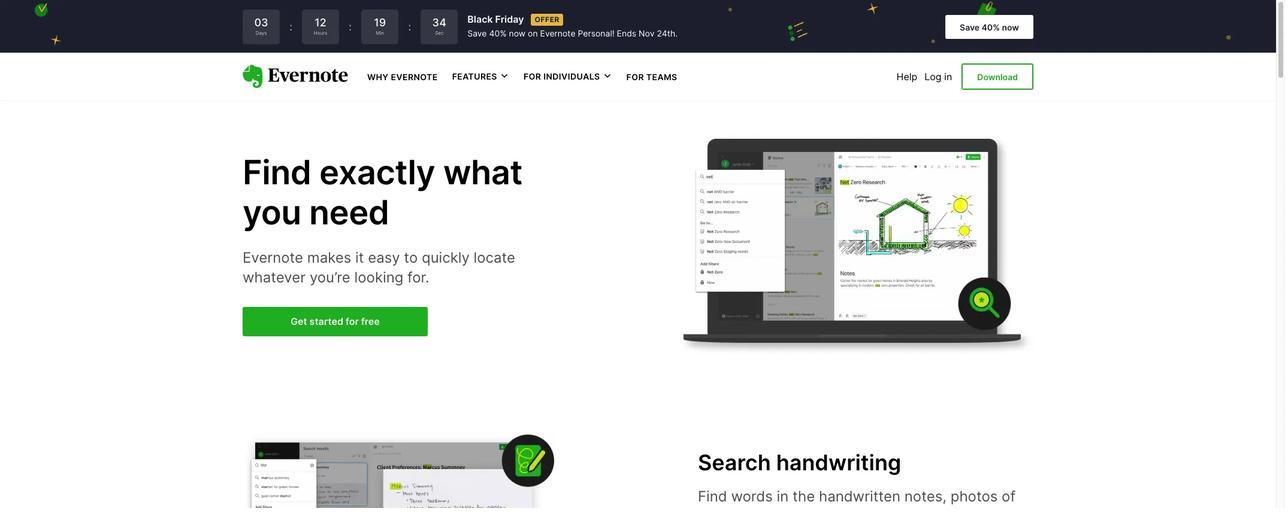 Task type: vqa. For each thing, say whether or not it's contained in the screenshot.
"Security →" link
no



Task type: describe. For each thing, give the bounding box(es) containing it.
in inside find words in the handwritten notes, photos of whiteboards, and post-it® notes you have i
[[777, 488, 789, 506]]

find for find exactly what you need
[[243, 152, 311, 193]]

34 sec
[[432, 16, 446, 36]]

12 hours
[[314, 16, 327, 36]]

min
[[376, 30, 384, 36]]

for for for teams
[[627, 72, 644, 82]]

what
[[443, 152, 523, 193]]

34
[[432, 16, 446, 29]]

on
[[528, 28, 538, 38]]

individuals
[[544, 71, 600, 82]]

find words in the handwritten notes, photos of whiteboards, and post-it® notes you have i
[[698, 488, 1016, 509]]

save 40% now
[[960, 22, 1019, 32]]

exactly
[[319, 152, 435, 193]]

post-
[[820, 508, 857, 509]]

you inside find exactly what you need
[[243, 193, 301, 233]]

teams
[[647, 72, 678, 82]]

03 days
[[254, 16, 268, 36]]

you're
[[310, 269, 350, 287]]

the
[[793, 488, 815, 506]]

download link
[[962, 63, 1034, 90]]

now for save 40% now
[[1002, 22, 1019, 32]]

get started for free link
[[243, 307, 428, 337]]

it
[[355, 249, 364, 266]]

locate
[[474, 249, 515, 266]]

evernote makes it easy to quickly locate whatever you're looking for.
[[243, 249, 515, 287]]

quickly
[[422, 249, 470, 266]]

save 40% now link
[[946, 15, 1034, 39]]

words
[[731, 488, 773, 506]]

for teams link
[[627, 71, 678, 83]]

evernote logo image
[[243, 65, 348, 89]]

1 horizontal spatial evernote
[[391, 72, 438, 82]]

of
[[1002, 488, 1016, 506]]

handwriting
[[776, 450, 902, 477]]

for teams
[[627, 72, 678, 82]]

log
[[925, 71, 942, 83]]

ends
[[617, 28, 637, 38]]

get started for free
[[291, 316, 380, 328]]

now for save 40% now on evernote personal! ends nov 24th.
[[509, 28, 526, 38]]

19 min
[[374, 16, 386, 36]]

hours
[[314, 30, 327, 36]]

days
[[256, 30, 267, 36]]

get
[[291, 316, 307, 328]]

it®
[[857, 508, 875, 509]]

evernote inside evernote makes it easy to quickly locate whatever you're looking for.
[[243, 249, 303, 266]]

handwritten
[[819, 488, 901, 506]]

why evernote link
[[367, 71, 438, 83]]



Task type: locate. For each thing, give the bounding box(es) containing it.
log in
[[925, 71, 952, 83]]

to
[[404, 249, 418, 266]]

friday
[[495, 13, 524, 25]]

now
[[1002, 22, 1019, 32], [509, 28, 526, 38]]

40% for save 40% now on evernote personal! ends nov 24th.
[[489, 28, 507, 38]]

for inside for individuals button
[[524, 71, 541, 82]]

19
[[374, 16, 386, 29]]

now up download link
[[1002, 22, 1019, 32]]

:
[[289, 20, 292, 33], [349, 20, 352, 33], [408, 20, 411, 33]]

1 horizontal spatial find
[[698, 488, 727, 506]]

have
[[950, 508, 983, 509]]

1 horizontal spatial 40%
[[982, 22, 1000, 32]]

evernote
[[540, 28, 576, 38], [391, 72, 438, 82], [243, 249, 303, 266]]

search handwriting
[[698, 450, 902, 477]]

1 horizontal spatial in
[[944, 71, 952, 83]]

evernote right why at left
[[391, 72, 438, 82]]

for individuals button
[[524, 71, 612, 83]]

for inside for teams link
[[627, 72, 644, 82]]

0 horizontal spatial save
[[468, 28, 487, 38]]

40% down black friday
[[489, 28, 507, 38]]

looking
[[355, 269, 404, 287]]

0 horizontal spatial find
[[243, 152, 311, 193]]

03
[[254, 16, 268, 29]]

in
[[944, 71, 952, 83], [777, 488, 789, 506]]

features button
[[452, 71, 509, 83]]

why
[[367, 72, 389, 82]]

black friday
[[468, 13, 524, 25]]

0 horizontal spatial for
[[524, 71, 541, 82]]

0 horizontal spatial evernote
[[243, 249, 303, 266]]

for
[[524, 71, 541, 82], [627, 72, 644, 82]]

1 horizontal spatial you
[[922, 508, 946, 509]]

now left on on the left of page
[[509, 28, 526, 38]]

1 horizontal spatial now
[[1002, 22, 1019, 32]]

40% for save 40% now
[[982, 22, 1000, 32]]

evernote up whatever
[[243, 249, 303, 266]]

find
[[243, 152, 311, 193], [698, 488, 727, 506]]

nov
[[639, 28, 655, 38]]

24th.
[[657, 28, 678, 38]]

3 : from the left
[[408, 20, 411, 33]]

save down black
[[468, 28, 487, 38]]

in left the
[[777, 488, 789, 506]]

help link
[[897, 71, 918, 83]]

for
[[346, 316, 359, 328]]

notes,
[[905, 488, 947, 506]]

2 : from the left
[[349, 20, 352, 33]]

started
[[310, 316, 343, 328]]

offer
[[535, 15, 560, 24]]

why evernote
[[367, 72, 438, 82]]

1 : from the left
[[289, 20, 292, 33]]

search
[[698, 450, 771, 477]]

for for for individuals
[[524, 71, 541, 82]]

for individuals
[[524, 71, 600, 82]]

evernote down offer
[[540, 28, 576, 38]]

2 horizontal spatial :
[[408, 20, 411, 33]]

and
[[790, 508, 816, 509]]

for.
[[408, 269, 429, 287]]

evernote search feature showcase image
[[679, 134, 1034, 356]]

0 horizontal spatial :
[[289, 20, 292, 33]]

1 vertical spatial in
[[777, 488, 789, 506]]

handwriting search feature evernote image
[[243, 432, 554, 509]]

black
[[468, 13, 493, 25]]

1 horizontal spatial save
[[960, 22, 980, 32]]

you
[[243, 193, 301, 233], [922, 508, 946, 509]]

0 horizontal spatial you
[[243, 193, 301, 233]]

find exactly what you need
[[243, 152, 523, 233]]

save for save 40% now on evernote personal! ends nov 24th.
[[468, 28, 487, 38]]

0 horizontal spatial now
[[509, 28, 526, 38]]

: left 12 hours
[[289, 20, 292, 33]]

sec
[[435, 30, 444, 36]]

1 vertical spatial evernote
[[391, 72, 438, 82]]

save
[[960, 22, 980, 32], [468, 28, 487, 38]]

makes
[[307, 249, 351, 266]]

save for save 40% now
[[960, 22, 980, 32]]

download
[[978, 72, 1018, 82]]

1 horizontal spatial :
[[349, 20, 352, 33]]

1 vertical spatial you
[[922, 508, 946, 509]]

0 horizontal spatial 40%
[[489, 28, 507, 38]]

for left individuals
[[524, 71, 541, 82]]

easy
[[368, 249, 400, 266]]

0 vertical spatial find
[[243, 152, 311, 193]]

: left 34 sec
[[408, 20, 411, 33]]

in right log
[[944, 71, 952, 83]]

2 horizontal spatial evernote
[[540, 28, 576, 38]]

for left the teams
[[627, 72, 644, 82]]

1 horizontal spatial for
[[627, 72, 644, 82]]

find inside find exactly what you need
[[243, 152, 311, 193]]

12
[[315, 16, 327, 29]]

whiteboards,
[[698, 508, 786, 509]]

personal!
[[578, 28, 615, 38]]

find inside find words in the handwritten notes, photos of whiteboards, and post-it® notes you have i
[[698, 488, 727, 506]]

you inside find words in the handwritten notes, photos of whiteboards, and post-it® notes you have i
[[922, 508, 946, 509]]

0 vertical spatial you
[[243, 193, 301, 233]]

1 vertical spatial find
[[698, 488, 727, 506]]

: left 19 min
[[349, 20, 352, 33]]

free
[[361, 316, 380, 328]]

2 vertical spatial evernote
[[243, 249, 303, 266]]

features
[[452, 71, 497, 82]]

0 vertical spatial in
[[944, 71, 952, 83]]

40% up download link
[[982, 22, 1000, 32]]

log in link
[[925, 71, 952, 83]]

need
[[309, 193, 389, 233]]

whatever
[[243, 269, 306, 287]]

photos
[[951, 488, 998, 506]]

notes
[[879, 508, 917, 509]]

save 40% now on evernote personal! ends nov 24th.
[[468, 28, 678, 38]]

help
[[897, 71, 918, 83]]

find for find words in the handwritten notes, photos of whiteboards, and post-it® notes you have i
[[698, 488, 727, 506]]

40%
[[982, 22, 1000, 32], [489, 28, 507, 38]]

0 vertical spatial evernote
[[540, 28, 576, 38]]

0 horizontal spatial in
[[777, 488, 789, 506]]

save up download link
[[960, 22, 980, 32]]



